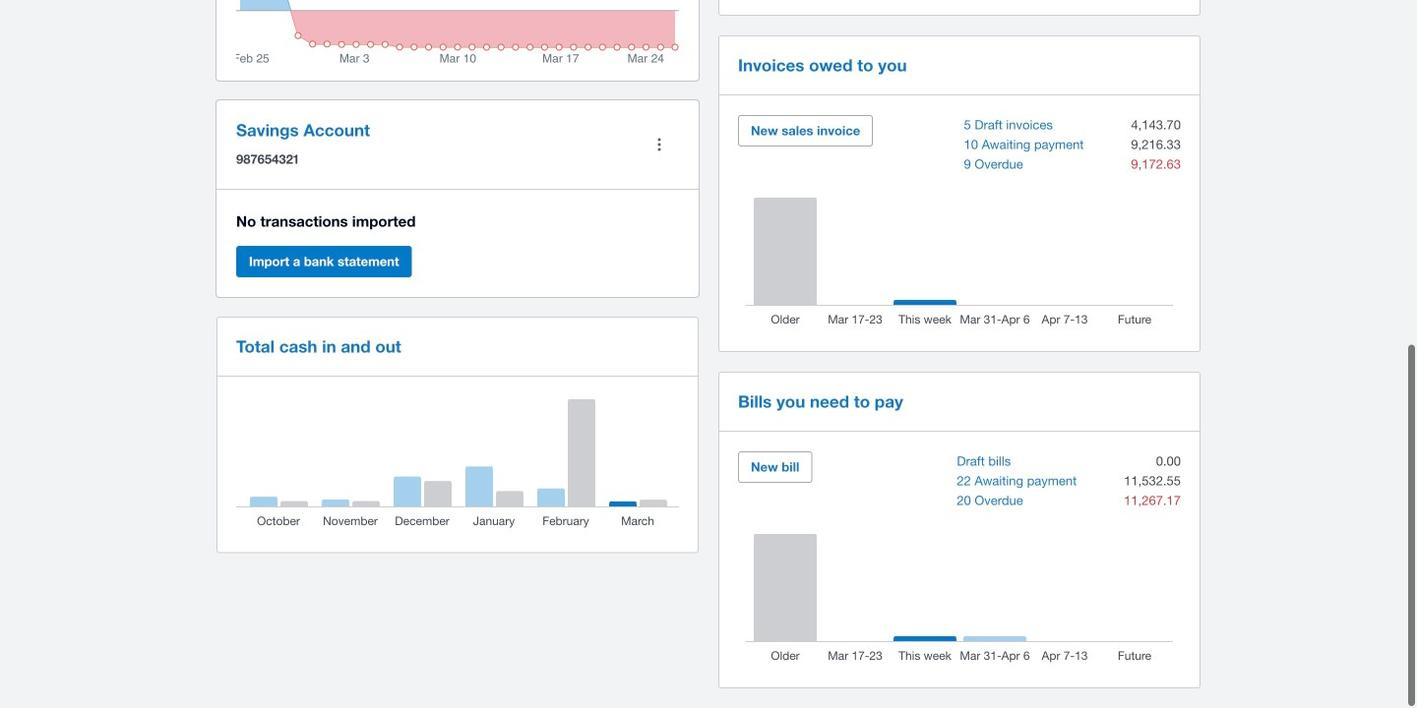 Task type: vqa. For each thing, say whether or not it's contained in the screenshot.
topmost svg image
no



Task type: describe. For each thing, give the bounding box(es) containing it.
manage menu toggle image
[[640, 125, 679, 164]]



